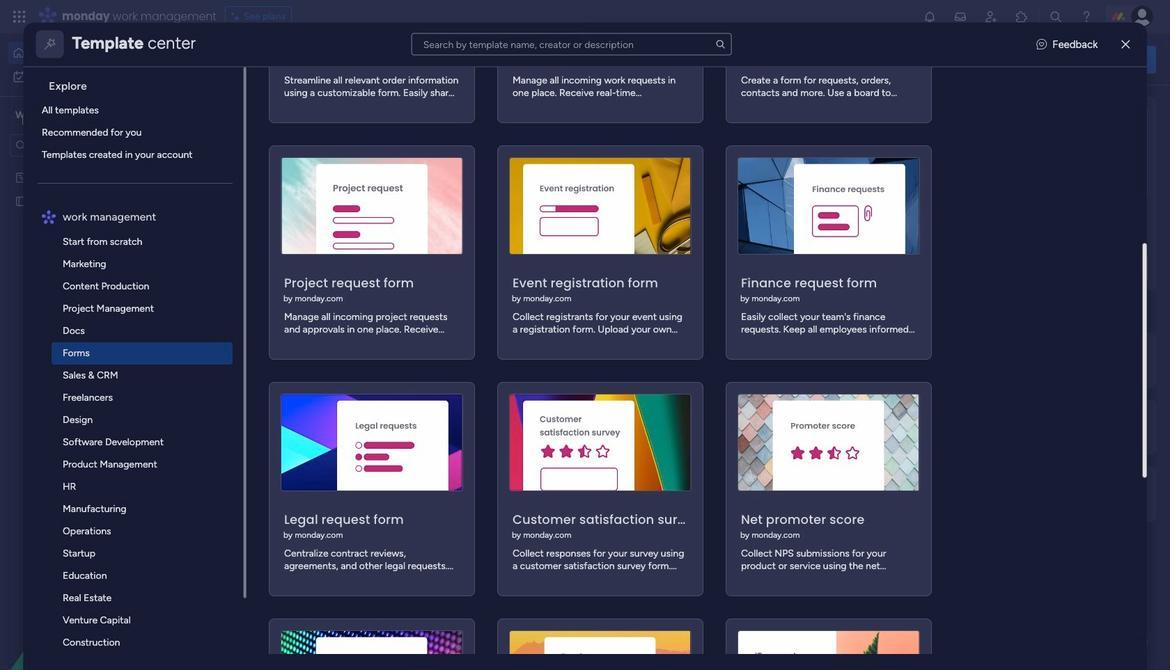 Task type: describe. For each thing, give the bounding box(es) containing it.
1 vertical spatial lottie animation image
[[0, 530, 178, 671]]

v2 bolt switch image
[[1067, 52, 1075, 67]]

2 vertical spatial option
[[0, 165, 178, 168]]

notifications image
[[923, 10, 937, 24]]

Search by template name, creator or description search field
[[411, 33, 732, 55]]

add to favorites image
[[645, 255, 659, 268]]

1 horizontal spatial component image
[[281, 441, 293, 453]]

1 vertical spatial option
[[8, 65, 169, 88]]

1 vertical spatial lottie animation element
[[0, 530, 178, 671]]

monday marketplace image
[[1015, 10, 1029, 24]]

getting started element
[[947, 333, 1156, 388]]

component image for public board image corresponding to add to favorites icon
[[463, 276, 475, 289]]

workspace image
[[238, 420, 272, 454]]

workspace selection element
[[13, 107, 111, 125]]

help center element
[[947, 399, 1156, 455]]

0 element
[[356, 332, 373, 348]]

0 vertical spatial option
[[8, 42, 169, 64]]

1 horizontal spatial lottie animation element
[[553, 33, 945, 86]]

add to favorites image
[[415, 255, 429, 268]]

search everything image
[[1049, 10, 1063, 24]]

0 horizontal spatial public board image
[[15, 194, 28, 208]]



Task type: vqa. For each thing, say whether or not it's contained in the screenshot.
rightmost Project
no



Task type: locate. For each thing, give the bounding box(es) containing it.
0 horizontal spatial component image
[[233, 276, 245, 289]]

explore element
[[37, 99, 243, 166]]

Search in workspace field
[[29, 138, 116, 154]]

option
[[8, 42, 169, 64], [8, 65, 169, 88], [0, 165, 178, 168]]

1 horizontal spatial lottie animation image
[[553, 33, 945, 86]]

help image
[[1080, 10, 1093, 24]]

invite members image
[[984, 10, 998, 24]]

component image
[[233, 276, 245, 289], [463, 276, 475, 289], [281, 441, 293, 453]]

lottie animation element
[[553, 33, 945, 86], [0, 530, 178, 671]]

2 horizontal spatial component image
[[463, 276, 475, 289]]

0 vertical spatial lottie animation image
[[553, 33, 945, 86]]

0 horizontal spatial lottie animation element
[[0, 530, 178, 671]]

list box
[[29, 67, 246, 671], [0, 163, 178, 401]]

1 horizontal spatial public board image
[[233, 254, 248, 270]]

0 horizontal spatial lottie animation image
[[0, 530, 178, 671]]

close image
[[1122, 39, 1130, 49]]

0 vertical spatial lottie animation element
[[553, 33, 945, 86]]

select product image
[[13, 10, 26, 24]]

templates image image
[[960, 105, 1144, 201]]

component image for add to favorites image public board image
[[233, 276, 245, 289]]

update feed image
[[953, 10, 967, 24]]

search image
[[715, 39, 726, 50]]

quick search results list box
[[215, 130, 914, 315]]

2 horizontal spatial public board image
[[463, 254, 478, 270]]

heading
[[37, 67, 243, 99]]

bob builder image
[[1131, 6, 1153, 28]]

open update feed (inbox) image
[[215, 332, 232, 348]]

None search field
[[411, 33, 732, 55]]

lottie animation image
[[553, 33, 945, 86], [0, 530, 178, 671]]

contact sales element
[[947, 466, 1156, 522]]

v2 user feedback image
[[959, 52, 969, 67]]

see plans image
[[231, 9, 244, 24]]

v2 user feedback image
[[1037, 36, 1047, 52]]

public board image for add to favorites icon
[[463, 254, 478, 270]]

work management templates element
[[37, 231, 243, 671]]

workspace image
[[13, 108, 27, 123]]

public board image for add to favorites image
[[233, 254, 248, 270]]

public board image
[[15, 194, 28, 208], [233, 254, 248, 270], [463, 254, 478, 270]]



